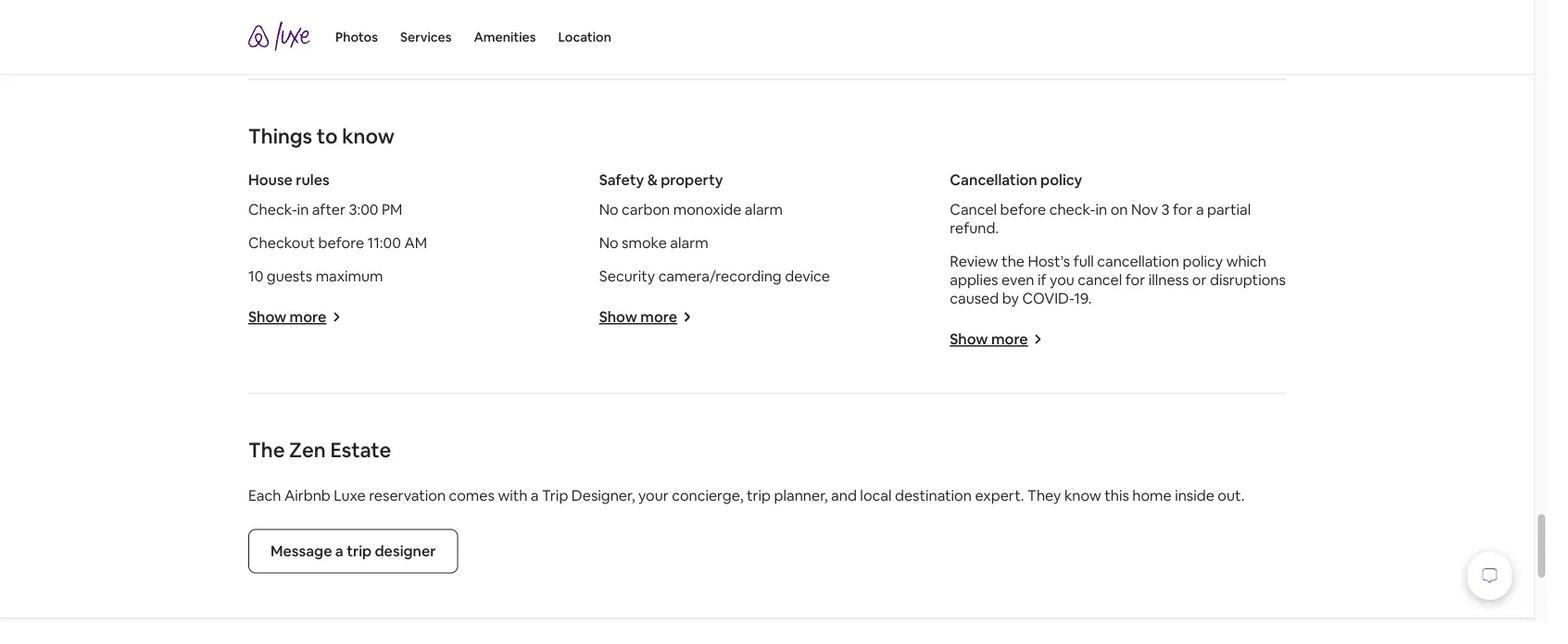 Task type: vqa. For each thing, say whether or not it's contained in the screenshot.
100 km Button
no



Task type: describe. For each thing, give the bounding box(es) containing it.
home
[[1133, 487, 1172, 506]]

location
[[359, 15, 416, 34]]

amenities
[[474, 29, 536, 45]]

more for guests
[[290, 308, 327, 327]]

1 horizontal spatial a
[[531, 487, 539, 506]]

&
[[647, 170, 658, 189]]

cancel before check-in on nov 3 for a partial refund.
[[950, 200, 1251, 237]]

checkout
[[248, 233, 315, 252]]

estate
[[330, 437, 391, 464]]

to
[[317, 123, 338, 149]]

review the host's full cancellation policy which applies even if you cancel for illness or disruptions caused by covid-19.
[[950, 252, 1286, 308]]

applies
[[950, 270, 999, 289]]

designer,
[[572, 487, 635, 506]]

3:00
[[349, 200, 379, 219]]

1 horizontal spatial alarm
[[745, 200, 783, 219]]

disruptions
[[1210, 270, 1286, 289]]

designer
[[375, 542, 436, 561]]

10
[[248, 266, 263, 285]]

cancel
[[1078, 270, 1123, 289]]

more
[[248, 15, 284, 34]]

each airbnb luxe reservation comes with a trip designer, your concierge, trip planner, and local destination expert. they know this home inside out.
[[248, 487, 1245, 506]]

3
[[1162, 200, 1170, 219]]

airbnb
[[284, 487, 331, 506]]

cancellation
[[950, 170, 1038, 189]]

check-
[[248, 200, 297, 219]]

services button
[[400, 0, 452, 74]]

more about the location
[[248, 15, 416, 34]]

no carbon monoxide alarm
[[599, 200, 783, 219]]

cancellation
[[1098, 252, 1180, 271]]

host's
[[1028, 252, 1071, 271]]

no smoke alarm
[[599, 233, 709, 252]]

comes
[[449, 487, 495, 506]]

before for checkout
[[318, 233, 364, 252]]

am
[[404, 233, 427, 252]]

2 horizontal spatial show more button
[[950, 330, 1043, 349]]

or
[[1193, 270, 1207, 289]]

covid-
[[1023, 289, 1074, 308]]

message
[[271, 542, 332, 561]]

the
[[248, 437, 285, 464]]

a inside the 'cancel before check-in on nov 3 for a partial refund.'
[[1196, 200, 1204, 219]]

the inside review the host's full cancellation policy which applies even if you cancel for illness or disruptions caused by covid-19.
[[1002, 252, 1025, 271]]

partial
[[1208, 200, 1251, 219]]

expert.
[[975, 487, 1025, 506]]

safety & property
[[599, 170, 723, 189]]

camera/recording
[[659, 266, 782, 285]]

even
[[1002, 270, 1035, 289]]

check-
[[1050, 200, 1096, 219]]

smoke
[[622, 233, 667, 252]]

location button
[[558, 0, 612, 74]]

destination
[[895, 487, 972, 506]]

services
[[400, 29, 452, 45]]

review
[[950, 252, 999, 271]]

monoxide
[[674, 200, 742, 219]]

out.
[[1218, 487, 1245, 506]]

guests
[[267, 266, 312, 285]]

which
[[1227, 252, 1267, 271]]

checkout before 11:00 am
[[248, 233, 427, 252]]

location
[[558, 29, 612, 45]]

concierge,
[[672, 487, 744, 506]]

1 vertical spatial know
[[1065, 487, 1102, 506]]

2 horizontal spatial show
[[950, 330, 988, 349]]

zen
[[289, 437, 326, 464]]

safety
[[599, 170, 644, 189]]

show more button for camera/recording
[[599, 308, 692, 327]]

caused
[[950, 289, 999, 308]]

by
[[1003, 289, 1019, 308]]

refund.
[[950, 218, 999, 237]]

this
[[1105, 487, 1130, 506]]

reservation
[[369, 487, 446, 506]]

airbnb luxe image
[[248, 21, 313, 51]]

cancellation policy
[[950, 170, 1083, 189]]

carbon
[[622, 200, 670, 219]]

message a trip designer
[[271, 542, 436, 561]]

about
[[287, 15, 329, 34]]

more for camera/recording
[[641, 308, 677, 327]]

your
[[638, 487, 669, 506]]

policy inside review the host's full cancellation policy which applies even if you cancel for illness or disruptions caused by covid-19.
[[1183, 252, 1223, 271]]

for inside review the host's full cancellation policy which applies even if you cancel for illness or disruptions caused by covid-19.
[[1126, 270, 1146, 289]]



Task type: locate. For each thing, give the bounding box(es) containing it.
1 in from the left
[[297, 200, 309, 219]]

cancel
[[950, 200, 997, 219]]

policy
[[1041, 170, 1083, 189], [1183, 252, 1223, 271]]

alarm
[[745, 200, 783, 219], [670, 233, 709, 252]]

0 horizontal spatial before
[[318, 233, 364, 252]]

0 vertical spatial for
[[1173, 200, 1193, 219]]

a right message
[[335, 542, 344, 561]]

alarm right 'monoxide'
[[745, 200, 783, 219]]

1 horizontal spatial trip
[[747, 487, 771, 506]]

before
[[1001, 200, 1046, 219], [318, 233, 364, 252]]

local
[[860, 487, 892, 506]]

0 vertical spatial no
[[599, 200, 619, 219]]

a left trip
[[531, 487, 539, 506]]

0 vertical spatial the
[[332, 15, 356, 34]]

1 vertical spatial the
[[1002, 252, 1025, 271]]

message a trip designer button
[[248, 530, 458, 574]]

things to know
[[248, 123, 395, 149]]

1 vertical spatial policy
[[1183, 252, 1223, 271]]

0 horizontal spatial more
[[290, 308, 327, 327]]

a left partial
[[1196, 200, 1204, 219]]

show more down caused
[[950, 330, 1028, 349]]

0 vertical spatial alarm
[[745, 200, 783, 219]]

the right about
[[332, 15, 356, 34]]

alarm down no carbon monoxide alarm on the top of the page
[[670, 233, 709, 252]]

1 vertical spatial before
[[318, 233, 364, 252]]

2 horizontal spatial show more
[[950, 330, 1028, 349]]

2 in from the left
[[1096, 200, 1108, 219]]

no for no carbon monoxide alarm
[[599, 200, 619, 219]]

show for security
[[599, 308, 637, 327]]

show more button down by
[[950, 330, 1043, 349]]

1 horizontal spatial the
[[1002, 252, 1025, 271]]

0 horizontal spatial show more button
[[248, 308, 341, 327]]

1 horizontal spatial for
[[1173, 200, 1193, 219]]

trip
[[747, 487, 771, 506], [347, 542, 372, 561]]

no
[[599, 200, 619, 219], [599, 233, 619, 252]]

2 vertical spatial a
[[335, 542, 344, 561]]

2 horizontal spatial a
[[1196, 200, 1204, 219]]

if
[[1038, 270, 1047, 289]]

know right to
[[342, 123, 395, 149]]

0 horizontal spatial trip
[[347, 542, 372, 561]]

photos button
[[335, 0, 378, 74]]

show for 10
[[248, 308, 287, 327]]

before up maximum
[[318, 233, 364, 252]]

0 horizontal spatial for
[[1126, 270, 1146, 289]]

they
[[1028, 487, 1061, 506]]

for left illness
[[1126, 270, 1146, 289]]

0 vertical spatial trip
[[747, 487, 771, 506]]

show down caused
[[950, 330, 988, 349]]

1 horizontal spatial in
[[1096, 200, 1108, 219]]

policy up check-
[[1041, 170, 1083, 189]]

1 horizontal spatial policy
[[1183, 252, 1223, 271]]

trip inside button
[[347, 542, 372, 561]]

security camera/recording device
[[599, 266, 830, 285]]

the zen estate
[[248, 437, 391, 464]]

1 vertical spatial trip
[[347, 542, 372, 561]]

show more down 'security'
[[599, 308, 677, 327]]

in
[[297, 200, 309, 219], [1096, 200, 1108, 219]]

show more button down 'security'
[[599, 308, 692, 327]]

planner,
[[774, 487, 828, 506]]

no down the safety
[[599, 200, 619, 219]]

a inside button
[[335, 542, 344, 561]]

for right 3
[[1173, 200, 1193, 219]]

show more
[[248, 308, 327, 327], [599, 308, 677, 327], [950, 330, 1028, 349]]

0 horizontal spatial a
[[335, 542, 344, 561]]

0 vertical spatial before
[[1001, 200, 1046, 219]]

rules
[[296, 170, 330, 189]]

you
[[1050, 270, 1075, 289]]

1 vertical spatial no
[[599, 233, 619, 252]]

0 horizontal spatial show
[[248, 308, 287, 327]]

no for no smoke alarm
[[599, 233, 619, 252]]

on
[[1111, 200, 1128, 219]]

things
[[248, 123, 312, 149]]

0 vertical spatial a
[[1196, 200, 1204, 219]]

0 vertical spatial know
[[342, 123, 395, 149]]

know
[[342, 123, 395, 149], [1065, 487, 1102, 506]]

more down 10 guests maximum
[[290, 308, 327, 327]]

pm
[[382, 200, 403, 219]]

1 horizontal spatial show more button
[[599, 308, 692, 327]]

0 vertical spatial policy
[[1041, 170, 1083, 189]]

show more button for guests
[[248, 308, 341, 327]]

the
[[332, 15, 356, 34], [1002, 252, 1025, 271]]

after
[[312, 200, 346, 219]]

and
[[831, 487, 857, 506]]

1 horizontal spatial before
[[1001, 200, 1046, 219]]

no left smoke
[[599, 233, 619, 252]]

the left the if
[[1002, 252, 1025, 271]]

before for cancel
[[1001, 200, 1046, 219]]

amenities button
[[474, 0, 536, 74]]

for inside the 'cancel before check-in on nov 3 for a partial refund.'
[[1173, 200, 1193, 219]]

more about the location button
[[248, 15, 431, 34]]

inside
[[1175, 487, 1215, 506]]

more down by
[[992, 330, 1028, 349]]

show more for guests
[[248, 308, 327, 327]]

know left this
[[1065, 487, 1102, 506]]

before inside the 'cancel before check-in on nov 3 for a partial refund.'
[[1001, 200, 1046, 219]]

0 horizontal spatial show more
[[248, 308, 327, 327]]

house rules
[[248, 170, 330, 189]]

trip
[[542, 487, 568, 506]]

maximum
[[316, 266, 383, 285]]

luxe
[[334, 487, 366, 506]]

1 horizontal spatial know
[[1065, 487, 1102, 506]]

1 horizontal spatial show
[[599, 308, 637, 327]]

house
[[248, 170, 293, 189]]

0 horizontal spatial policy
[[1041, 170, 1083, 189]]

nov
[[1131, 200, 1158, 219]]

for
[[1173, 200, 1193, 219], [1126, 270, 1146, 289]]

10 guests maximum
[[248, 266, 383, 285]]

0 horizontal spatial alarm
[[670, 233, 709, 252]]

full
[[1074, 252, 1094, 271]]

security
[[599, 266, 655, 285]]

show more for camera/recording
[[599, 308, 677, 327]]

check-in after 3:00 pm
[[248, 200, 403, 219]]

illness
[[1149, 270, 1189, 289]]

trip left designer
[[347, 542, 372, 561]]

with
[[498, 487, 528, 506]]

each
[[248, 487, 281, 506]]

trip left planner,
[[747, 487, 771, 506]]

1 vertical spatial for
[[1126, 270, 1146, 289]]

in left on
[[1096, 200, 1108, 219]]

1 vertical spatial alarm
[[670, 233, 709, 252]]

2 horizontal spatial more
[[992, 330, 1028, 349]]

photos
[[335, 29, 378, 45]]

show more down "guests" on the left top of the page
[[248, 308, 327, 327]]

2 no from the top
[[599, 233, 619, 252]]

1 vertical spatial a
[[531, 487, 539, 506]]

show down 10
[[248, 308, 287, 327]]

before down 'cancellation policy'
[[1001, 200, 1046, 219]]

0 horizontal spatial know
[[342, 123, 395, 149]]

0 horizontal spatial in
[[297, 200, 309, 219]]

in inside the 'cancel before check-in on nov 3 for a partial refund.'
[[1096, 200, 1108, 219]]

1 no from the top
[[599, 200, 619, 219]]

19.
[[1074, 289, 1092, 308]]

0 horizontal spatial the
[[332, 15, 356, 34]]

show more button down "guests" on the left top of the page
[[248, 308, 341, 327]]

show down 'security'
[[599, 308, 637, 327]]

device
[[785, 266, 830, 285]]

1 horizontal spatial more
[[641, 308, 677, 327]]

more down 'security'
[[641, 308, 677, 327]]

11:00
[[368, 233, 401, 252]]

policy left which
[[1183, 252, 1223, 271]]

property
[[661, 170, 723, 189]]

1 horizontal spatial show more
[[599, 308, 677, 327]]

in left 'after'
[[297, 200, 309, 219]]



